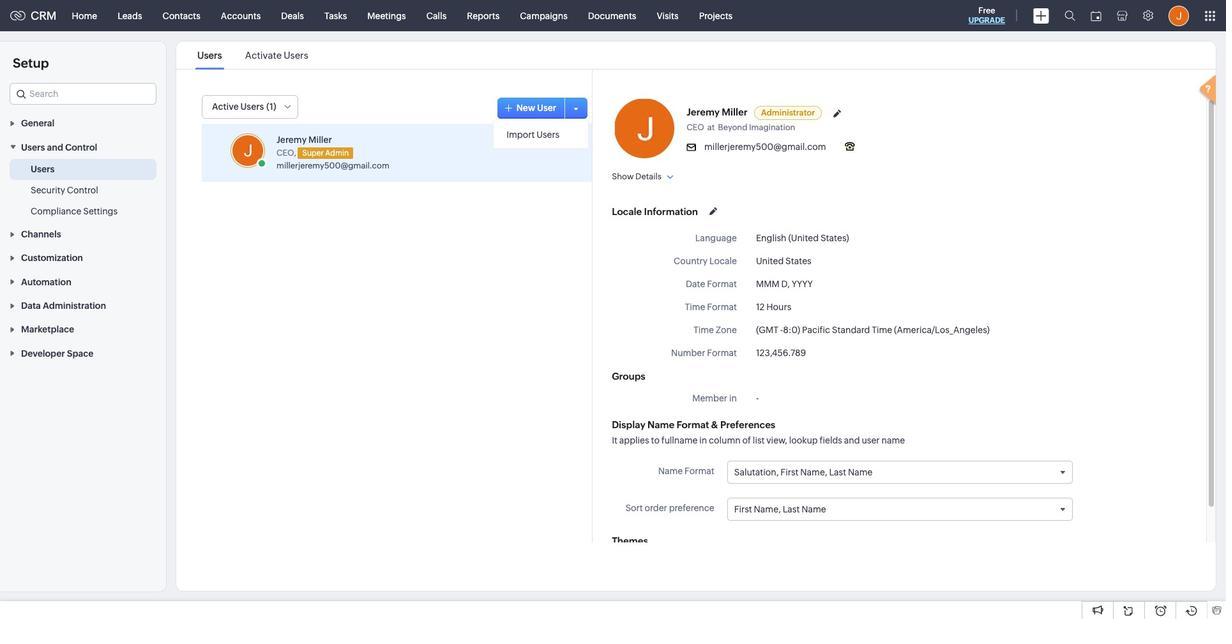 Task type: describe. For each thing, give the bounding box(es) containing it.
name, inside field
[[801, 468, 828, 478]]

1 horizontal spatial locale
[[710, 256, 737, 266]]

calls link
[[416, 0, 457, 31]]

developer space
[[21, 349, 94, 359]]

first inside field
[[734, 505, 752, 515]]

english (united states)
[[756, 233, 849, 243]]

0 horizontal spatial locale
[[612, 206, 642, 217]]

data
[[21, 301, 41, 311]]

reports link
[[457, 0, 510, 31]]

channels button
[[0, 222, 166, 246]]

member in
[[693, 393, 737, 404]]

mmm d, yyyy
[[756, 279, 813, 289]]

customization button
[[0, 246, 166, 270]]

visits
[[657, 11, 679, 21]]

meetings
[[367, 11, 406, 21]]

name inside field
[[848, 468, 873, 478]]

time format
[[685, 302, 737, 312]]

active users (1)
[[212, 102, 276, 112]]

user
[[537, 103, 556, 113]]

home link
[[62, 0, 107, 31]]

calls
[[427, 11, 447, 21]]

applies
[[619, 436, 649, 446]]

users down user
[[537, 129, 560, 140]]

0 vertical spatial in
[[729, 393, 737, 404]]

calendar image
[[1091, 11, 1102, 21]]

new
[[517, 103, 536, 113]]

projects link
[[689, 0, 743, 31]]

search element
[[1057, 0, 1083, 31]]

of
[[743, 436, 751, 446]]

settings
[[83, 206, 118, 216]]

contacts link
[[152, 0, 211, 31]]

zone
[[716, 325, 737, 335]]

last inside field
[[783, 505, 800, 515]]

jeremy for jeremy miller
[[687, 107, 720, 118]]

salutation, first name, last name
[[734, 468, 873, 478]]

date format
[[686, 279, 737, 289]]

language
[[695, 233, 737, 243]]

create menu element
[[1026, 0, 1057, 31]]

contacts
[[163, 11, 200, 21]]

jeremy miller ceo, super admin millerjeremy500@gmail.com
[[277, 135, 390, 170]]

reports
[[467, 11, 500, 21]]

states)
[[821, 233, 849, 243]]

general button
[[0, 111, 166, 135]]

compliance settings link
[[31, 205, 118, 218]]

standard
[[832, 325, 870, 335]]

groups
[[612, 371, 646, 382]]

space
[[67, 349, 94, 359]]

list containing users
[[186, 42, 320, 69]]

0 horizontal spatial millerjeremy500@gmail.com
[[277, 161, 390, 170]]

automation
[[21, 277, 71, 287]]

home
[[72, 11, 97, 21]]

leads
[[118, 11, 142, 21]]

profile image
[[1169, 5, 1189, 26]]

visits link
[[647, 0, 689, 31]]

developer space button
[[0, 341, 166, 365]]

compliance settings
[[31, 206, 118, 216]]

pacific
[[802, 325, 830, 335]]

united states
[[756, 256, 812, 266]]

control inside 'users and control' dropdown button
[[65, 142, 97, 152]]

activate users link
[[243, 50, 310, 61]]

millerjeremy500@gmail.com link
[[277, 161, 390, 170]]

miller for jeremy miller
[[722, 107, 748, 118]]

country
[[674, 256, 708, 266]]

(america/los_angeles)
[[894, 325, 990, 335]]

security control
[[31, 185, 98, 195]]

user
[[862, 436, 880, 446]]

format for time
[[707, 302, 737, 312]]

beyond imagination link
[[718, 123, 799, 132]]

search image
[[1065, 10, 1076, 21]]

customization
[[21, 253, 83, 263]]

users right activate
[[284, 50, 308, 61]]

lookup
[[789, 436, 818, 446]]

users link for 'activate users' "link"
[[195, 50, 224, 61]]

salutation,
[[734, 468, 779, 478]]

name
[[882, 436, 905, 446]]

number
[[671, 348, 705, 358]]

column
[[709, 436, 741, 446]]

activate
[[245, 50, 282, 61]]

show details
[[612, 172, 662, 181]]

accounts
[[221, 11, 261, 21]]

miller for jeremy miller ceo, super admin millerjeremy500@gmail.com
[[309, 135, 332, 145]]

name down the fullname
[[658, 466, 683, 477]]

&
[[711, 420, 718, 431]]

list
[[753, 436, 765, 446]]

users and control button
[[0, 135, 166, 159]]

time right standard at the bottom of page
[[872, 325, 893, 335]]

first name, last name
[[734, 505, 826, 515]]

12 hours
[[756, 302, 792, 312]]

ceo,
[[277, 148, 296, 158]]

format for number
[[707, 348, 737, 358]]

data administration button
[[0, 294, 166, 318]]

format for date
[[707, 279, 737, 289]]

and inside dropdown button
[[47, 142, 63, 152]]

name inside display name format & preferences it applies to fullname in column of list view, lookup fields and user name
[[648, 420, 675, 431]]

security
[[31, 185, 65, 195]]

setup
[[13, 56, 49, 70]]

0 vertical spatial -
[[780, 325, 783, 335]]

documents link
[[578, 0, 647, 31]]

crm link
[[10, 9, 57, 22]]



Task type: vqa. For each thing, say whether or not it's contained in the screenshot.
CEO
yes



Task type: locate. For each thing, give the bounding box(es) containing it.
1 horizontal spatial users link
[[195, 50, 224, 61]]

0 horizontal spatial miller
[[309, 135, 332, 145]]

miller inside the jeremy miller ceo, super admin millerjeremy500@gmail.com
[[309, 135, 332, 145]]

control inside security control link
[[67, 185, 98, 195]]

name inside field
[[802, 505, 826, 515]]

yyyy
[[792, 279, 813, 289]]

control
[[65, 142, 97, 152], [67, 185, 98, 195]]

and inside display name format & preferences it applies to fullname in column of list view, lookup fields and user name
[[844, 436, 860, 446]]

name
[[648, 420, 675, 431], [658, 466, 683, 477], [848, 468, 873, 478], [802, 505, 826, 515]]

time for time format
[[685, 302, 705, 312]]

name down user in the right bottom of the page
[[848, 468, 873, 478]]

number format
[[671, 348, 737, 358]]

format up zone
[[707, 302, 737, 312]]

format up time format
[[707, 279, 737, 289]]

1 horizontal spatial miller
[[722, 107, 748, 118]]

0 vertical spatial control
[[65, 142, 97, 152]]

name,
[[801, 468, 828, 478], [754, 505, 781, 515]]

locale information
[[612, 206, 698, 217]]

millerjeremy500@gmail.com down beyond imagination 'link'
[[705, 142, 826, 152]]

preferences
[[721, 420, 776, 431]]

in left 'column'
[[700, 436, 707, 446]]

deals link
[[271, 0, 314, 31]]

mmm
[[756, 279, 780, 289]]

- up preferences
[[756, 393, 759, 404]]

name, inside field
[[754, 505, 781, 515]]

0 vertical spatial millerjeremy500@gmail.com
[[705, 142, 826, 152]]

states
[[786, 256, 812, 266]]

projects
[[699, 11, 733, 21]]

campaigns
[[520, 11, 568, 21]]

tasks
[[324, 11, 347, 21]]

crm
[[31, 9, 57, 22]]

format inside display name format & preferences it applies to fullname in column of list view, lookup fields and user name
[[677, 420, 709, 431]]

administrator
[[761, 108, 815, 118]]

users link down contacts
[[195, 50, 224, 61]]

0 vertical spatial and
[[47, 142, 63, 152]]

0 vertical spatial jeremy
[[687, 107, 720, 118]]

1 horizontal spatial and
[[844, 436, 860, 446]]

themes
[[612, 536, 648, 547]]

details
[[636, 172, 662, 181]]

users down contacts
[[197, 50, 222, 61]]

member
[[693, 393, 728, 404]]

activate users
[[245, 50, 308, 61]]

0 horizontal spatial first
[[734, 505, 752, 515]]

name down salutation, first name, last name
[[802, 505, 826, 515]]

1 vertical spatial millerjeremy500@gmail.com
[[277, 161, 390, 170]]

1 vertical spatial -
[[756, 393, 759, 404]]

users link for security control link at the top
[[31, 163, 55, 175]]

administration
[[43, 301, 106, 311]]

Search text field
[[10, 84, 156, 104]]

date
[[686, 279, 705, 289]]

last inside field
[[829, 468, 846, 478]]

jeremy miller
[[687, 107, 748, 118]]

1 horizontal spatial millerjeremy500@gmail.com
[[705, 142, 826, 152]]

users and control
[[21, 142, 97, 152]]

data administration
[[21, 301, 106, 311]]

general
[[21, 118, 54, 129]]

time down date
[[685, 302, 705, 312]]

first
[[781, 468, 799, 478], [734, 505, 752, 515]]

and
[[47, 142, 63, 152], [844, 436, 860, 446]]

123,456.789
[[756, 348, 806, 358]]

format for name
[[685, 466, 715, 477]]

(gmt
[[756, 325, 779, 335]]

order
[[645, 503, 667, 514]]

in inside display name format & preferences it applies to fullname in column of list view, lookup fields and user name
[[700, 436, 707, 446]]

d,
[[782, 279, 790, 289]]

in right member
[[729, 393, 737, 404]]

country locale
[[674, 256, 737, 266]]

0 horizontal spatial name,
[[754, 505, 781, 515]]

first inside field
[[781, 468, 799, 478]]

campaigns link
[[510, 0, 578, 31]]

beyond
[[718, 123, 748, 132]]

imagination
[[749, 123, 796, 132]]

new user
[[517, 103, 556, 113]]

format up the fullname
[[677, 420, 709, 431]]

time
[[685, 302, 705, 312], [694, 325, 714, 335], [872, 325, 893, 335]]

to
[[651, 436, 660, 446]]

1 horizontal spatial first
[[781, 468, 799, 478]]

0 horizontal spatial -
[[756, 393, 759, 404]]

create menu image
[[1034, 8, 1050, 23]]

1 horizontal spatial jeremy
[[687, 107, 720, 118]]

1 vertical spatial last
[[783, 505, 800, 515]]

1 horizontal spatial -
[[780, 325, 783, 335]]

users inside 'region'
[[31, 164, 55, 174]]

first right salutation,
[[781, 468, 799, 478]]

upgrade
[[969, 16, 1005, 25]]

new user button
[[497, 97, 569, 118]]

millerjeremy500@gmail.com
[[705, 142, 826, 152], [277, 161, 390, 170]]

users up security
[[31, 164, 55, 174]]

First Name, Last Name field
[[728, 499, 1073, 521]]

and down 'general'
[[47, 142, 63, 152]]

ceo at beyond imagination
[[687, 123, 796, 132]]

preference
[[669, 503, 715, 514]]

locale down show
[[612, 206, 642, 217]]

list
[[186, 42, 320, 69]]

1 vertical spatial jeremy
[[277, 135, 307, 145]]

view,
[[767, 436, 788, 446]]

time left zone
[[694, 325, 714, 335]]

sort order preference
[[626, 503, 715, 514]]

fullname
[[662, 436, 698, 446]]

0 vertical spatial first
[[781, 468, 799, 478]]

locale down language at the top of the page
[[710, 256, 737, 266]]

miller up super
[[309, 135, 332, 145]]

last down salutation, first name, last name
[[783, 505, 800, 515]]

0 horizontal spatial jeremy
[[277, 135, 307, 145]]

admin
[[325, 149, 349, 158]]

documents
[[588, 11, 637, 21]]

and left user in the right bottom of the page
[[844, 436, 860, 446]]

0 horizontal spatial users link
[[31, 163, 55, 175]]

tasks link
[[314, 0, 357, 31]]

users link inside 'region'
[[31, 163, 55, 175]]

name, down "lookup"
[[801, 468, 828, 478]]

name, down salutation,
[[754, 505, 781, 515]]

control down general dropdown button
[[65, 142, 97, 152]]

1 vertical spatial miller
[[309, 135, 332, 145]]

active
[[212, 102, 239, 112]]

name up the to
[[648, 420, 675, 431]]

- right (gmt
[[780, 325, 783, 335]]

1 horizontal spatial in
[[729, 393, 737, 404]]

1 horizontal spatial name,
[[801, 468, 828, 478]]

leads link
[[107, 0, 152, 31]]

0 vertical spatial locale
[[612, 206, 642, 217]]

sort
[[626, 503, 643, 514]]

0 horizontal spatial in
[[700, 436, 707, 446]]

0 horizontal spatial and
[[47, 142, 63, 152]]

1 vertical spatial first
[[734, 505, 752, 515]]

1 vertical spatial and
[[844, 436, 860, 446]]

1 vertical spatial name,
[[754, 505, 781, 515]]

Salutation, First Name, Last Name field
[[728, 462, 1073, 484]]

it
[[612, 436, 618, 446]]

8:0)
[[783, 325, 801, 335]]

ceo
[[687, 123, 704, 132]]

0 vertical spatial users link
[[195, 50, 224, 61]]

1 vertical spatial locale
[[710, 256, 737, 266]]

united
[[756, 256, 784, 266]]

1 horizontal spatial last
[[829, 468, 846, 478]]

miller up beyond
[[722, 107, 748, 118]]

free
[[979, 6, 996, 15]]

marketplace
[[21, 325, 74, 335]]

1 vertical spatial users link
[[31, 163, 55, 175]]

users link up security
[[31, 163, 55, 175]]

users
[[197, 50, 222, 61], [284, 50, 308, 61], [537, 129, 560, 140], [21, 142, 45, 152], [31, 164, 55, 174]]

1 vertical spatial control
[[67, 185, 98, 195]]

english
[[756, 233, 787, 243]]

0 horizontal spatial last
[[783, 505, 800, 515]]

jeremy up ceo,
[[277, 135, 307, 145]]

security control link
[[31, 184, 98, 197]]

format down zone
[[707, 348, 737, 358]]

accounts link
[[211, 0, 271, 31]]

profile element
[[1161, 0, 1197, 31]]

developer
[[21, 349, 65, 359]]

first down salutation,
[[734, 505, 752, 515]]

jeremy up ceo
[[687, 107, 720, 118]]

users inside dropdown button
[[21, 142, 45, 152]]

0 vertical spatial miller
[[722, 107, 748, 118]]

-
[[780, 325, 783, 335], [756, 393, 759, 404]]

time for time zone
[[694, 325, 714, 335]]

locale
[[612, 206, 642, 217], [710, 256, 737, 266]]

deals
[[281, 11, 304, 21]]

0 vertical spatial last
[[829, 468, 846, 478]]

None field
[[10, 83, 157, 105]]

(gmt -8:0) pacific standard time (america/los_angeles)
[[756, 325, 990, 335]]

jeremy inside the jeremy miller ceo, super admin millerjeremy500@gmail.com
[[277, 135, 307, 145]]

marketplace button
[[0, 318, 166, 341]]

display
[[612, 420, 646, 431]]

1 vertical spatial in
[[700, 436, 707, 446]]

12
[[756, 302, 765, 312]]

last down fields
[[829, 468, 846, 478]]

hours
[[767, 302, 792, 312]]

jeremy for jeremy miller ceo, super admin millerjeremy500@gmail.com
[[277, 135, 307, 145]]

millerjeremy500@gmail.com down admin
[[277, 161, 390, 170]]

users and control region
[[0, 159, 166, 222]]

format down the fullname
[[685, 466, 715, 477]]

control up the compliance settings link
[[67, 185, 98, 195]]

automation button
[[0, 270, 166, 294]]

channels
[[21, 229, 61, 240]]

0 vertical spatial name,
[[801, 468, 828, 478]]

users down 'general'
[[21, 142, 45, 152]]



